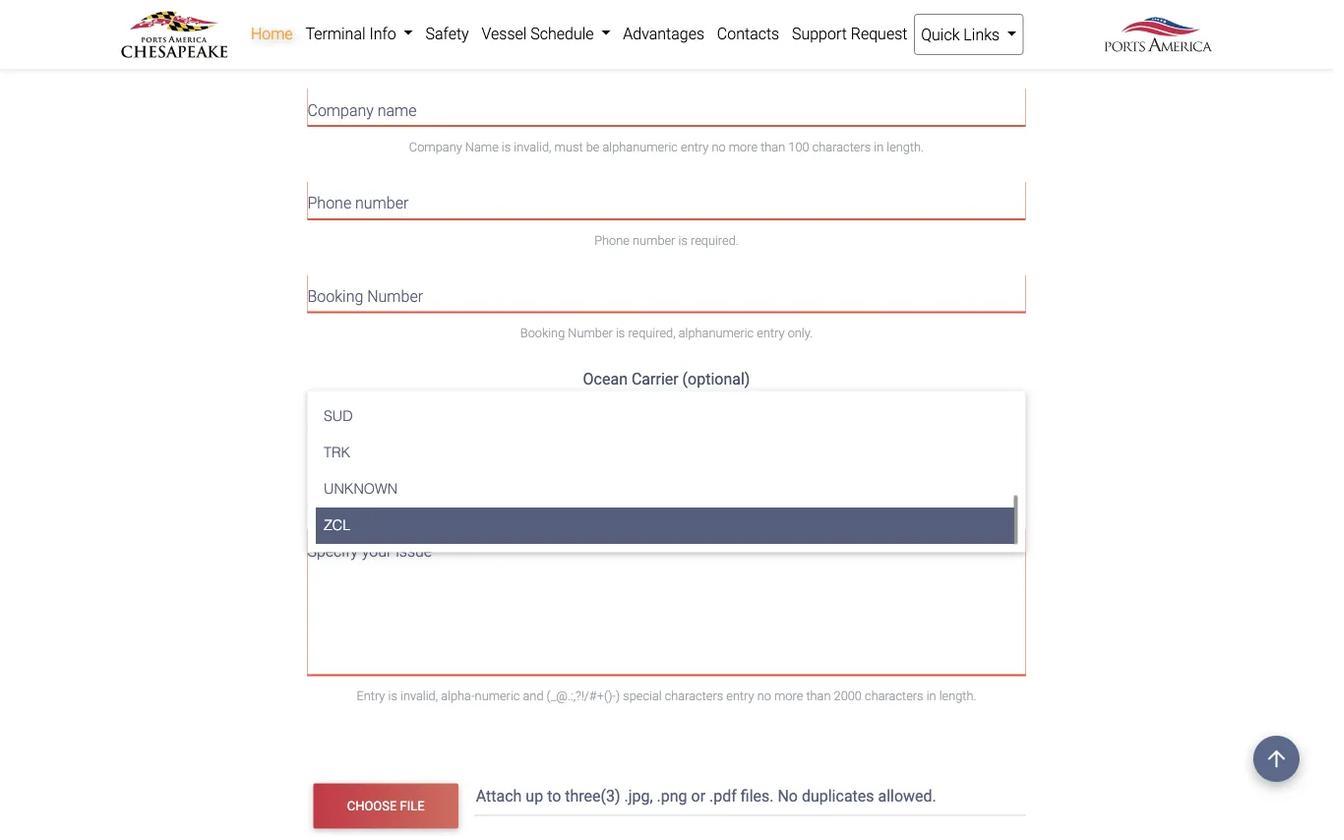Task type: describe. For each thing, give the bounding box(es) containing it.
2 horizontal spatial in
[[927, 689, 937, 704]]

Full name text field
[[308, 0, 1026, 33]]

name inside company name company name is invalid, must be alphanumeric entry no more than 100 characters in length.
[[465, 139, 499, 154]]

entry is invalid, alpha-numeric and (_@.:,?!/#+()-) special characters entry no more than 2000 characters in length.
[[357, 689, 977, 704]]

name is invalid, must be alphanumeric entry no more than 100 characters in length.
[[437, 46, 896, 61]]

name for full
[[336, 8, 375, 26]]

2 vertical spatial length.
[[940, 689, 977, 704]]

vessel schedule link
[[476, 14, 617, 53]]

)
[[616, 689, 620, 704]]

entry right special in the bottom left of the page
[[727, 689, 755, 704]]

redelivery
[[412, 474, 483, 493]]

100 inside company name company name is invalid, must be alphanumeric entry no more than 100 characters in length.
[[789, 139, 810, 154]]

advantages link
[[617, 14, 711, 53]]

choose
[[347, 799, 397, 814]]

choose file
[[347, 799, 425, 814]]

name for company
[[378, 101, 417, 120]]

0 horizontal spatial 100
[[761, 46, 782, 61]]

alphanumeric inside company name company name is invalid, must be alphanumeric entry no more than 100 characters in length.
[[603, 139, 678, 154]]

support request link
[[786, 14, 914, 53]]

specify
[[308, 542, 358, 560]]

1 vertical spatial zcl
[[323, 518, 350, 534]]

is inside company name company name is invalid, must be alphanumeric entry no more than 100 characters in length.
[[502, 139, 511, 154]]

required.
[[691, 233, 739, 247]]

ocean
[[583, 370, 628, 389]]

0 horizontal spatial company
[[308, 101, 374, 120]]

links
[[964, 25, 1000, 44]]

booking number is required, alphanumeric entry only.
[[521, 326, 813, 340]]

Company name text field
[[308, 88, 1026, 126]]

0 horizontal spatial than
[[733, 46, 758, 61]]

number for phone number
[[355, 194, 409, 213]]

(optional)
[[683, 370, 751, 389]]

0 vertical spatial be
[[558, 46, 572, 61]]

booking for booking number
[[308, 287, 364, 306]]

safety link
[[419, 14, 476, 53]]

2 vertical spatial no
[[758, 689, 772, 704]]

invalid, for full name
[[486, 46, 524, 61]]

phone number is required.
[[595, 233, 739, 247]]

ocean carrier (optional)
[[583, 370, 751, 389]]

0 vertical spatial must
[[527, 46, 555, 61]]

Attach up to three(3) .jpg, .png or .pdf files. No duplicates allowed. text field
[[474, 778, 1030, 816]]

(_@.:,?!/#+()-
[[547, 689, 616, 704]]

0 vertical spatial zcl
[[308, 398, 335, 416]]

full name
[[308, 8, 375, 26]]

2 vertical spatial alphanumeric
[[679, 326, 754, 340]]

terminal
[[306, 24, 366, 43]]

schedule
[[531, 24, 594, 43]]

number for booking number is required, alphanumeric entry only.
[[568, 326, 613, 340]]

your
[[362, 542, 392, 560]]

company name company name is invalid, must be alphanumeric entry no more than 100 characters in length.
[[308, 101, 925, 154]]

booking for booking number is required, alphanumeric entry only.
[[521, 326, 565, 340]]

length. inside company name company name is invalid, must be alphanumeric entry no more than 100 characters in length.
[[887, 139, 925, 154]]

quick links
[[922, 25, 1004, 44]]

terminal info link
[[299, 14, 419, 53]]

Booking Number text field
[[308, 274, 1026, 312]]

must inside company name company name is invalid, must be alphanumeric entry no more than 100 characters in length.
[[555, 139, 583, 154]]

quick links link
[[914, 14, 1024, 55]]



Task type: vqa. For each thing, say whether or not it's contained in the screenshot.
Advantages link
yes



Task type: locate. For each thing, give the bounding box(es) containing it.
entry down the company name text box
[[681, 139, 709, 154]]

more down the company name text box
[[729, 139, 758, 154]]

1 horizontal spatial name
[[378, 101, 417, 120]]

0 vertical spatial name
[[437, 46, 471, 61]]

file
[[400, 799, 425, 814]]

phone number
[[308, 194, 409, 213]]

numeric
[[475, 689, 520, 704]]

in inside company name company name is invalid, must be alphanumeric entry no more than 100 characters in length.
[[874, 139, 884, 154]]

specify your issue
[[308, 542, 432, 560]]

home link
[[245, 14, 299, 53]]

1 vertical spatial number
[[633, 233, 676, 247]]

characters inside company name company name is invalid, must be alphanumeric entry no more than 100 characters in length.
[[813, 139, 871, 154]]

more inside company name company name is invalid, must be alphanumeric entry no more than 100 characters in length.
[[729, 139, 758, 154]]

0 vertical spatial in
[[846, 46, 856, 61]]

2000
[[834, 689, 862, 704]]

vessel schedule
[[482, 24, 598, 43]]

invalid, inside company name company name is invalid, must be alphanumeric entry no more than 100 characters in length.
[[514, 139, 552, 154]]

entry inside company name company name is invalid, must be alphanumeric entry no more than 100 characters in length.
[[681, 139, 709, 154]]

support
[[792, 24, 847, 43]]

Phone number text field
[[308, 181, 1026, 219]]

terminal info
[[306, 24, 400, 43]]

0 horizontal spatial no
[[684, 46, 698, 61]]

booking
[[308, 287, 364, 306], [521, 326, 565, 340]]

alphanumeric up the (optional)
[[679, 326, 754, 340]]

zcl up specify
[[323, 518, 350, 534]]

1 vertical spatial be
[[586, 139, 600, 154]]

zcl
[[308, 398, 335, 416], [323, 518, 350, 534]]

required,
[[628, 326, 676, 340]]

special
[[623, 689, 662, 704]]

1 vertical spatial more
[[729, 139, 758, 154]]

2 horizontal spatial no
[[758, 689, 772, 704]]

0 vertical spatial phone
[[308, 194, 352, 213]]

no down advantages
[[684, 46, 698, 61]]

1 vertical spatial alphanumeric
[[603, 139, 678, 154]]

1 horizontal spatial than
[[761, 139, 786, 154]]

name
[[336, 8, 375, 26], [378, 101, 417, 120]]

trk
[[323, 445, 350, 462]]

alpha-
[[441, 689, 475, 704]]

0 horizontal spatial in
[[846, 46, 856, 61]]

alphanumeric
[[575, 46, 650, 61], [603, 139, 678, 154], [679, 326, 754, 340]]

full
[[308, 8, 332, 26]]

segregation or redelivery
[[308, 474, 483, 493]]

1 vertical spatial name
[[465, 139, 499, 154]]

0 vertical spatial booking
[[308, 287, 364, 306]]

unknown
[[323, 482, 397, 498]]

phone for phone number is required.
[[595, 233, 630, 247]]

1 vertical spatial booking
[[521, 326, 565, 340]]

segregation
[[308, 474, 390, 493]]

invalid, for specify your issue
[[401, 689, 438, 704]]

no left 2000
[[758, 689, 772, 704]]

2 vertical spatial than
[[807, 689, 831, 704]]

1 horizontal spatial be
[[586, 139, 600, 154]]

1 vertical spatial invalid,
[[514, 139, 552, 154]]

number for phone number is required.
[[633, 233, 676, 247]]

1 vertical spatial phone
[[595, 233, 630, 247]]

or
[[394, 474, 408, 493]]

2 vertical spatial invalid,
[[401, 689, 438, 704]]

carrier
[[632, 370, 679, 389]]

0 vertical spatial 100
[[761, 46, 782, 61]]

Specify your issue text field
[[308, 529, 1026, 676]]

contacts
[[718, 24, 780, 43]]

only.
[[788, 326, 813, 340]]

home
[[251, 24, 293, 43]]

vessel
[[482, 24, 527, 43]]

number
[[355, 194, 409, 213], [633, 233, 676, 247]]

more left 2000
[[775, 689, 804, 704]]

1 vertical spatial no
[[712, 139, 726, 154]]

1 vertical spatial company
[[409, 139, 462, 154]]

contacts link
[[711, 14, 786, 53]]

1 horizontal spatial number
[[568, 326, 613, 340]]

100
[[761, 46, 782, 61], [789, 139, 810, 154]]

more down contacts
[[701, 46, 730, 61]]

support request
[[792, 24, 908, 43]]

1 vertical spatial must
[[555, 139, 583, 154]]

alphanumeric down schedule
[[575, 46, 650, 61]]

1 horizontal spatial booking
[[521, 326, 565, 340]]

name
[[437, 46, 471, 61], [465, 139, 499, 154]]

no
[[684, 46, 698, 61], [712, 139, 726, 154], [758, 689, 772, 704]]

invalid,
[[486, 46, 524, 61], [514, 139, 552, 154], [401, 689, 438, 704]]

0 horizontal spatial phone
[[308, 194, 352, 213]]

no down the company name text box
[[712, 139, 726, 154]]

than
[[733, 46, 758, 61], [761, 139, 786, 154], [807, 689, 831, 704]]

booking number
[[308, 287, 423, 306]]

0 horizontal spatial number
[[367, 287, 423, 306]]

sud
[[323, 409, 353, 425]]

length.
[[859, 46, 896, 61], [887, 139, 925, 154], [940, 689, 977, 704]]

go to top image
[[1254, 736, 1300, 783]]

1 horizontal spatial 100
[[789, 139, 810, 154]]

be down schedule
[[558, 46, 572, 61]]

safety
[[426, 24, 469, 43]]

1 horizontal spatial company
[[409, 139, 462, 154]]

2 vertical spatial in
[[927, 689, 937, 704]]

1 vertical spatial than
[[761, 139, 786, 154]]

0 vertical spatial name
[[336, 8, 375, 26]]

be inside company name company name is invalid, must be alphanumeric entry no more than 100 characters in length.
[[586, 139, 600, 154]]

quick
[[922, 25, 960, 44]]

0 vertical spatial number
[[355, 194, 409, 213]]

0 vertical spatial alphanumeric
[[575, 46, 650, 61]]

0 horizontal spatial number
[[355, 194, 409, 213]]

1 vertical spatial in
[[874, 139, 884, 154]]

is
[[474, 46, 483, 61], [502, 139, 511, 154], [679, 233, 688, 247], [616, 326, 625, 340], [388, 689, 398, 704]]

no inside company name company name is invalid, must be alphanumeric entry no more than 100 characters in length.
[[712, 139, 726, 154]]

phone for phone number
[[308, 194, 352, 213]]

more
[[701, 46, 730, 61], [729, 139, 758, 154], [775, 689, 804, 704]]

alphanumeric down the company name text box
[[603, 139, 678, 154]]

than inside company name company name is invalid, must be alphanumeric entry no more than 100 characters in length.
[[761, 139, 786, 154]]

1 horizontal spatial number
[[633, 233, 676, 247]]

0 horizontal spatial booking
[[308, 287, 364, 306]]

entry left only.
[[757, 326, 785, 340]]

0 vertical spatial more
[[701, 46, 730, 61]]

zcl up the trk
[[308, 398, 335, 416]]

0 vertical spatial invalid,
[[486, 46, 524, 61]]

0 vertical spatial number
[[367, 287, 423, 306]]

request
[[851, 24, 908, 43]]

phone
[[308, 194, 352, 213], [595, 233, 630, 247]]

0 vertical spatial company
[[308, 101, 374, 120]]

characters
[[785, 46, 843, 61], [813, 139, 871, 154], [665, 689, 724, 704], [865, 689, 924, 704]]

and
[[523, 689, 544, 704]]

entry
[[357, 689, 385, 704]]

1 vertical spatial name
[[378, 101, 417, 120]]

number down phone number text field
[[633, 233, 676, 247]]

1 horizontal spatial in
[[874, 139, 884, 154]]

be down the company name text box
[[586, 139, 600, 154]]

1 vertical spatial 100
[[789, 139, 810, 154]]

number up booking number
[[355, 194, 409, 213]]

0 horizontal spatial be
[[558, 46, 572, 61]]

0 horizontal spatial name
[[336, 8, 375, 26]]

advantages
[[623, 24, 705, 43]]

company
[[308, 101, 374, 120], [409, 139, 462, 154]]

in
[[846, 46, 856, 61], [874, 139, 884, 154], [927, 689, 937, 704]]

entry down advantages
[[653, 46, 681, 61]]

1 vertical spatial number
[[568, 326, 613, 340]]

0 vertical spatial than
[[733, 46, 758, 61]]

number
[[367, 287, 423, 306], [568, 326, 613, 340]]

2 vertical spatial more
[[775, 689, 804, 704]]

0 vertical spatial length.
[[859, 46, 896, 61]]

name inside company name company name is invalid, must be alphanumeric entry no more than 100 characters in length.
[[378, 101, 417, 120]]

issue
[[396, 542, 432, 560]]

must
[[527, 46, 555, 61], [555, 139, 583, 154]]

0 vertical spatial no
[[684, 46, 698, 61]]

1 vertical spatial length.
[[887, 139, 925, 154]]

info
[[370, 24, 396, 43]]

2 horizontal spatial than
[[807, 689, 831, 704]]

1 horizontal spatial no
[[712, 139, 726, 154]]

1 horizontal spatial phone
[[595, 233, 630, 247]]

be
[[558, 46, 572, 61], [586, 139, 600, 154]]

number for booking number
[[367, 287, 423, 306]]

entry
[[653, 46, 681, 61], [681, 139, 709, 154], [757, 326, 785, 340], [727, 689, 755, 704]]



